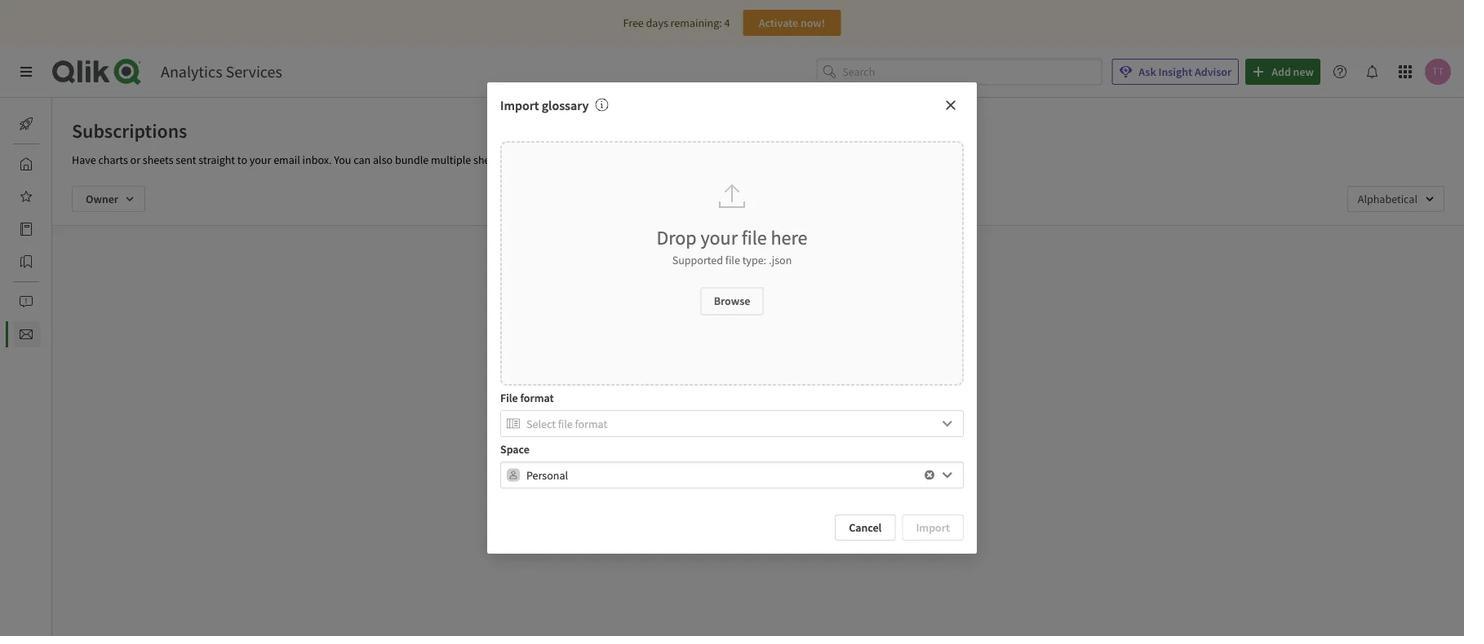 Task type: locate. For each thing, give the bounding box(es) containing it.
your right straight
[[250, 153, 271, 167]]

0 vertical spatial or
[[130, 153, 140, 167]]

a right "into"
[[528, 153, 534, 167]]

sheet down regular
[[725, 398, 751, 413]]

email down subscribe
[[663, 382, 690, 397]]

1 vertical spatial sheet
[[725, 398, 751, 413]]

import inside button
[[916, 521, 950, 535]]

0 horizontal spatial on
[[692, 382, 704, 397]]

drop your file here supported file type: .json
[[657, 225, 808, 267]]

multiple
[[431, 153, 471, 167]]

2 vertical spatial a
[[707, 382, 712, 397]]

0 vertical spatial sheet
[[774, 366, 800, 380]]

glossary
[[542, 97, 589, 114]]

or
[[130, 153, 140, 167], [762, 366, 772, 380], [712, 398, 723, 413]]

1 vertical spatial email
[[663, 382, 690, 397]]

alphabetical image
[[1348, 186, 1445, 212]]

your up supported
[[701, 225, 738, 250]]

inbox.
[[303, 153, 332, 167]]

to
[[237, 153, 247, 167], [714, 366, 724, 380], [803, 366, 813, 380], [803, 398, 813, 413]]

your
[[250, 153, 271, 167], [701, 225, 738, 250]]

charts
[[98, 153, 128, 167]]

a
[[528, 153, 534, 167], [727, 366, 732, 380], [707, 382, 712, 397]]

0 vertical spatial email
[[274, 153, 300, 167]]

0 horizontal spatial file
[[726, 252, 740, 267]]

regular
[[715, 382, 749, 397]]

here
[[771, 225, 808, 250]]

import left glossary
[[500, 97, 539, 114]]

1 horizontal spatial import
[[916, 521, 950, 535]]

0 vertical spatial import
[[500, 97, 539, 114]]

2 horizontal spatial a
[[727, 366, 732, 380]]

1 horizontal spatial on
[[861, 382, 873, 397]]

space
[[500, 443, 530, 457]]

chart down subscribe
[[685, 398, 710, 413]]

1 horizontal spatial sheet
[[774, 366, 800, 380]]

'subscribe'
[[806, 382, 859, 397]]

or down regular
[[712, 398, 723, 413]]

1 horizontal spatial chart
[[735, 366, 760, 380]]

on down subscribe
[[692, 382, 704, 397]]

1 vertical spatial import
[[916, 521, 950, 535]]

open sidebar menu image
[[20, 65, 33, 78]]

0 horizontal spatial the
[[667, 398, 683, 413]]

receive
[[815, 366, 849, 380]]

0 horizontal spatial sheet
[[725, 398, 751, 413]]

0 vertical spatial chart
[[735, 366, 760, 380]]

chart up regular
[[735, 366, 760, 380]]

activate now! link
[[743, 10, 841, 36]]

have
[[72, 153, 96, 167]]

chart
[[735, 366, 760, 380], [685, 398, 710, 413]]

the down subscribe
[[667, 398, 683, 413]]

subscribe to a chart or sheet to receive it by email on a regular basis. click 'subscribe' on the chart or sheet in the app to get started.
[[663, 366, 873, 413]]

sheets left "into"
[[474, 153, 504, 167]]

email
[[274, 153, 300, 167], [663, 382, 690, 397]]

1 vertical spatial chart
[[685, 398, 710, 413]]

can
[[354, 153, 371, 167]]

import for import
[[916, 521, 950, 535]]

or up basis.
[[762, 366, 772, 380]]

import
[[500, 97, 539, 114], [916, 521, 950, 535]]

sheet
[[774, 366, 800, 380], [725, 398, 751, 413]]

into
[[507, 153, 526, 167]]

import glossary
[[500, 97, 589, 114]]

file left type:
[[726, 252, 740, 267]]

2 vertical spatial or
[[712, 398, 723, 413]]

a left regular
[[707, 382, 712, 397]]

0 horizontal spatial sheets
[[143, 153, 173, 167]]

sent
[[176, 153, 196, 167]]

0 horizontal spatial or
[[130, 153, 140, 167]]

1 horizontal spatial sheets
[[474, 153, 504, 167]]

the right in on the bottom of page
[[765, 398, 780, 413]]

free days remaining: 4
[[623, 16, 730, 30]]

basis.
[[751, 382, 778, 397]]

on
[[692, 382, 704, 397], [861, 382, 873, 397]]

import for import glossary
[[500, 97, 539, 114]]

Select space text field
[[527, 462, 922, 489]]

1 horizontal spatial your
[[701, 225, 738, 250]]

activate now!
[[759, 16, 826, 30]]

days
[[646, 16, 668, 30]]

analytics services element
[[161, 62, 282, 82]]

1 vertical spatial your
[[701, 225, 738, 250]]

0 vertical spatial your
[[250, 153, 271, 167]]

sheets
[[143, 153, 173, 167], [474, 153, 504, 167]]

0 horizontal spatial a
[[528, 153, 534, 167]]

0 horizontal spatial import
[[500, 97, 539, 114]]

1 horizontal spatial email
[[663, 382, 690, 397]]

type:
[[743, 252, 767, 267]]

catalog
[[52, 222, 89, 237]]

0 horizontal spatial email
[[274, 153, 300, 167]]

the
[[667, 398, 683, 413], [765, 398, 780, 413]]

also
[[373, 153, 393, 167]]

ask insight advisor button
[[1112, 59, 1239, 85]]

on down by
[[861, 382, 873, 397]]

cancel
[[849, 521, 882, 535]]

or right 'charts'
[[130, 153, 140, 167]]

get
[[816, 398, 831, 413]]

sheet up click
[[774, 366, 800, 380]]

2 horizontal spatial or
[[762, 366, 772, 380]]

to up click
[[803, 366, 813, 380]]

home link
[[13, 151, 81, 177]]

file up type:
[[742, 225, 767, 250]]

subscriptions
[[72, 118, 187, 143]]

1 horizontal spatial file
[[742, 225, 767, 250]]

catalog image
[[20, 223, 33, 236]]

email inside subscribe to a chart or sheet to receive it by email on a regular basis. click 'subscribe' on the chart or sheet in the app to get started.
[[663, 382, 690, 397]]

file
[[742, 225, 767, 250], [726, 252, 740, 267]]

1 horizontal spatial the
[[765, 398, 780, 413]]

1 sheets from the left
[[143, 153, 173, 167]]

1 horizontal spatial or
[[712, 398, 723, 413]]

import right cancel
[[916, 521, 950, 535]]

1 on from the left
[[692, 382, 704, 397]]

a up regular
[[727, 366, 732, 380]]

remaining:
[[671, 16, 722, 30]]

activate
[[759, 16, 798, 30]]

and
[[564, 153, 583, 167]]

straight
[[199, 153, 235, 167]]

alerts image
[[20, 296, 33, 309]]

email left inbox.
[[274, 153, 300, 167]]

0 horizontal spatial chart
[[685, 398, 710, 413]]

started.
[[833, 398, 869, 413]]

sheets left sent
[[143, 153, 173, 167]]

report.
[[609, 153, 642, 167]]



Task type: vqa. For each thing, say whether or not it's contained in the screenshot.
.json on the right top of the page
yes



Task type: describe. For each thing, give the bounding box(es) containing it.
0 vertical spatial file
[[742, 225, 767, 250]]

advisor
[[1195, 64, 1232, 79]]

2 sheets from the left
[[474, 153, 504, 167]]

easy
[[585, 153, 606, 167]]

1 horizontal spatial a
[[707, 382, 712, 397]]

home image
[[20, 158, 33, 171]]

0 vertical spatial a
[[528, 153, 534, 167]]

you
[[334, 153, 351, 167]]

to left 'get'
[[803, 398, 813, 413]]

1 the from the left
[[667, 398, 683, 413]]

2 the from the left
[[765, 398, 780, 413]]

Select file format text field
[[527, 416, 931, 432]]

0 horizontal spatial your
[[250, 153, 271, 167]]

getting started image
[[20, 118, 33, 131]]

1 vertical spatial a
[[727, 366, 732, 380]]

import glossary dialog
[[487, 83, 977, 554]]

in
[[753, 398, 762, 413]]

1 vertical spatial file
[[726, 252, 740, 267]]

quick
[[536, 153, 562, 167]]

services
[[226, 62, 282, 82]]

Search text field
[[843, 59, 1102, 85]]

insight
[[1159, 64, 1193, 79]]

navigation pane element
[[0, 104, 89, 354]]

your inside drop your file here supported file type: .json
[[701, 225, 738, 250]]

searchbar element
[[817, 59, 1102, 85]]

file
[[500, 391, 518, 406]]

catalog link
[[13, 216, 89, 242]]

analytics
[[161, 62, 222, 82]]

have charts or sheets sent straight to your email inbox. you can also bundle multiple sheets into a quick and easy report.
[[72, 153, 642, 167]]

home
[[52, 157, 81, 171]]

filters region
[[52, 173, 1465, 225]]

subscriptions image
[[20, 328, 33, 341]]

collections image
[[20, 256, 33, 269]]

import button
[[902, 515, 964, 541]]

now!
[[801, 16, 826, 30]]

subscribe
[[665, 366, 712, 380]]

4
[[725, 16, 730, 30]]

drop
[[657, 225, 697, 250]]

file format
[[500, 391, 554, 406]]

favorites image
[[20, 190, 33, 203]]

click
[[780, 382, 803, 397]]

by
[[860, 366, 872, 380]]

ask
[[1139, 64, 1157, 79]]

supported
[[672, 252, 723, 267]]

to right straight
[[237, 153, 247, 167]]

bundle
[[395, 153, 429, 167]]

2 on from the left
[[861, 382, 873, 397]]

free
[[623, 16, 644, 30]]

it
[[851, 366, 858, 380]]

cancel button
[[835, 515, 896, 541]]

ask insight advisor
[[1139, 64, 1232, 79]]

to up regular
[[714, 366, 724, 380]]

.json
[[769, 252, 792, 267]]

1 vertical spatial or
[[762, 366, 772, 380]]

app
[[783, 398, 801, 413]]

format
[[520, 391, 554, 406]]

analytics services
[[161, 62, 282, 82]]



